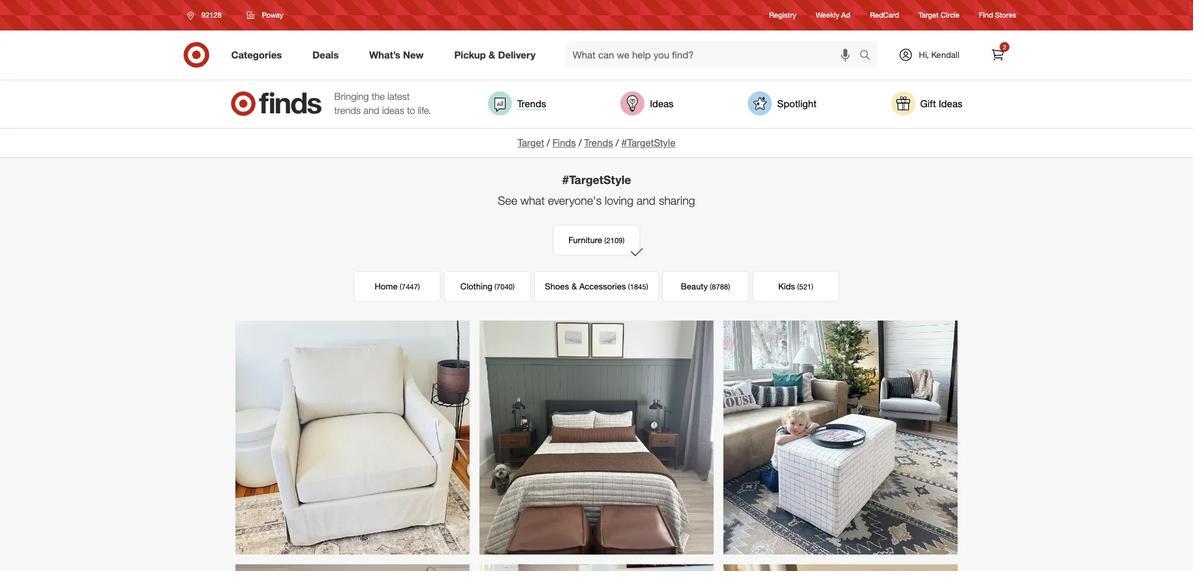 Task type: describe. For each thing, give the bounding box(es) containing it.
ideas
[[382, 104, 404, 117]]

bringing the latest trends and ideas to life.
[[334, 90, 431, 117]]

what
[[521, 193, 545, 207]]

target circle
[[919, 11, 960, 20]]

) for kids
[[812, 282, 814, 292]]

hi, kendall
[[919, 49, 960, 60]]

trends
[[334, 104, 361, 117]]

home
[[375, 281, 398, 292]]

& for delivery
[[489, 49, 495, 61]]

) for furniture
[[623, 236, 625, 245]]

target finds image
[[231, 92, 322, 116]]

kids
[[779, 281, 795, 292]]

1 horizontal spatial trends link
[[584, 137, 613, 149]]

loving
[[605, 193, 634, 207]]

what's new link
[[359, 41, 439, 68]]

stores
[[996, 11, 1017, 20]]

( for beauty
[[710, 282, 712, 292]]

kendall
[[932, 49, 960, 60]]

7040
[[497, 282, 513, 292]]

2
[[1003, 43, 1007, 51]]

weekly
[[816, 11, 840, 20]]

and for loving
[[637, 193, 656, 207]]

what's new
[[369, 49, 424, 61]]

2109
[[607, 236, 623, 245]]

everyone's
[[548, 193, 602, 207]]

poway
[[262, 10, 283, 20]]

search
[[854, 50, 883, 62]]

92128 button
[[179, 4, 235, 26]]

beauty
[[681, 281, 708, 292]]

hi,
[[919, 49, 929, 60]]

user image by @crystalwentzel image
[[724, 565, 958, 572]]

521
[[800, 282, 812, 292]]

what's
[[369, 49, 401, 61]]

see
[[498, 193, 517, 207]]

) inside shoes & accessories ( 1845 )
[[646, 282, 648, 292]]

( for furniture
[[605, 236, 607, 245]]

What can we help you find? suggestions appear below search field
[[566, 41, 863, 68]]

( for home
[[400, 282, 402, 292]]

clothing ( 7040 )
[[461, 281, 515, 292]]

0 vertical spatial trends
[[517, 97, 546, 110]]

8788
[[712, 282, 728, 292]]

7447
[[402, 282, 418, 292]]

1 / from the left
[[547, 137, 550, 149]]

see what everyone's loving and sharing
[[498, 193, 695, 207]]

circle
[[941, 11, 960, 20]]

1845
[[630, 282, 646, 292]]

weekly ad link
[[816, 10, 851, 20]]

weekly ad
[[816, 11, 851, 20]]

search button
[[854, 41, 883, 71]]

clothing
[[461, 281, 493, 292]]

finds link
[[553, 137, 576, 149]]

3 / from the left
[[616, 137, 619, 149]]

target for target circle
[[919, 11, 939, 20]]

gift ideas
[[921, 97, 963, 110]]

target for target / finds / trends / #targetstyle
[[518, 137, 545, 149]]

categories link
[[221, 41, 297, 68]]

life.
[[418, 104, 431, 117]]

pickup & delivery
[[454, 49, 536, 61]]

redcard link
[[870, 10, 899, 20]]

1 vertical spatial #targetstyle
[[562, 173, 631, 187]]

beauty ( 8788 )
[[681, 281, 730, 292]]

pickup & delivery link
[[444, 41, 551, 68]]

pickup
[[454, 49, 486, 61]]

2 / from the left
[[579, 137, 582, 149]]

categories
[[231, 49, 282, 61]]



Task type: locate. For each thing, give the bounding box(es) containing it.
user image by @jordecor image
[[724, 321, 958, 555]]

( right furniture
[[605, 236, 607, 245]]

the
[[372, 90, 385, 103]]

deals link
[[302, 41, 354, 68]]

) right furniture
[[623, 236, 625, 245]]

0 vertical spatial trends link
[[488, 92, 546, 116]]

0 horizontal spatial &
[[489, 49, 495, 61]]

( inside clothing ( 7040 )
[[495, 282, 497, 292]]

registry
[[770, 11, 797, 20]]

and down the
[[364, 104, 380, 117]]

bringing
[[334, 90, 369, 103]]

registry link
[[770, 10, 797, 20]]

1 vertical spatial and
[[637, 193, 656, 207]]

ideas link
[[621, 92, 674, 116]]

( inside shoes & accessories ( 1845 )
[[628, 282, 630, 292]]

( inside furniture ( 2109 )
[[605, 236, 607, 245]]

user image by @honeylaurelhome image
[[480, 321, 714, 555]]

redcard
[[870, 11, 899, 20]]

) inside furniture ( 2109 )
[[623, 236, 625, 245]]

#targetstyle down ideas link
[[622, 137, 676, 149]]

( for kids
[[798, 282, 800, 292]]

2 horizontal spatial /
[[616, 137, 619, 149]]

& right pickup
[[489, 49, 495, 61]]

& right shoes on the left of page
[[572, 281, 577, 292]]

1 vertical spatial trends link
[[584, 137, 613, 149]]

) right home
[[418, 282, 420, 292]]

target left finds
[[518, 137, 545, 149]]

1 horizontal spatial /
[[579, 137, 582, 149]]

( right kids
[[798, 282, 800, 292]]

0 horizontal spatial trends
[[517, 97, 546, 110]]

shoes & accessories ( 1845 )
[[545, 281, 648, 292]]

latest
[[388, 90, 410, 103]]

trends link up 'target' link
[[488, 92, 546, 116]]

) inside clothing ( 7040 )
[[513, 282, 515, 292]]

new
[[403, 49, 424, 61]]

find stores link
[[979, 10, 1017, 20]]

/ right finds
[[579, 137, 582, 149]]

) for beauty
[[728, 282, 730, 292]]

and right loving
[[637, 193, 656, 207]]

) inside kids ( 521 )
[[812, 282, 814, 292]]

( inside kids ( 521 )
[[798, 282, 800, 292]]

ideas right gift on the top of the page
[[939, 97, 963, 110]]

kids ( 521 )
[[779, 281, 814, 292]]

target / finds / trends / #targetstyle
[[518, 137, 676, 149]]

2 ideas from the left
[[939, 97, 963, 110]]

#targetstyle link
[[622, 137, 676, 149]]

0 horizontal spatial ideas
[[650, 97, 674, 110]]

user image by @acoupleofkeans image
[[480, 565, 714, 572]]

furniture
[[569, 235, 603, 245]]

spotlight link
[[748, 92, 817, 116]]

/ left finds
[[547, 137, 550, 149]]

target
[[919, 11, 939, 20], [518, 137, 545, 149]]

( right beauty
[[710, 282, 712, 292]]

trends right finds link
[[584, 137, 613, 149]]

0 vertical spatial &
[[489, 49, 495, 61]]

trends link
[[488, 92, 546, 116], [584, 137, 613, 149]]

0 horizontal spatial target
[[518, 137, 545, 149]]

0 horizontal spatial trends link
[[488, 92, 546, 116]]

find stores
[[979, 11, 1017, 20]]

0 vertical spatial target
[[919, 11, 939, 20]]

) for clothing
[[513, 282, 515, 292]]

gift
[[921, 97, 936, 110]]

) inside home ( 7447 )
[[418, 282, 420, 292]]

furniture ( 2109 )
[[569, 235, 625, 245]]

target link
[[518, 137, 545, 149]]

target left "circle"
[[919, 11, 939, 20]]

finds
[[553, 137, 576, 149]]

ideas up #targetstyle link
[[650, 97, 674, 110]]

( right accessories
[[628, 282, 630, 292]]

and
[[364, 104, 380, 117], [637, 193, 656, 207]]

) right accessories
[[646, 282, 648, 292]]

(
[[605, 236, 607, 245], [400, 282, 402, 292], [495, 282, 497, 292], [628, 282, 630, 292], [710, 282, 712, 292], [798, 282, 800, 292]]

) right "clothing"
[[513, 282, 515, 292]]

sharing
[[659, 193, 695, 207]]

home ( 7447 )
[[375, 281, 420, 292]]

and for trends
[[364, 104, 380, 117]]

ad
[[842, 11, 851, 20]]

)
[[623, 236, 625, 245], [418, 282, 420, 292], [513, 282, 515, 292], [646, 282, 648, 292], [728, 282, 730, 292], [812, 282, 814, 292]]

( inside home ( 7447 )
[[400, 282, 402, 292]]

target circle link
[[919, 10, 960, 20]]

delivery
[[498, 49, 536, 61]]

1 vertical spatial &
[[572, 281, 577, 292]]

#targetstyle up 'see what everyone's loving and sharing'
[[562, 173, 631, 187]]

&
[[489, 49, 495, 61], [572, 281, 577, 292]]

1 vertical spatial target
[[518, 137, 545, 149]]

0 vertical spatial #targetstyle
[[622, 137, 676, 149]]

0 vertical spatial and
[[364, 104, 380, 117]]

( inside beauty ( 8788 )
[[710, 282, 712, 292]]

and inside bringing the latest trends and ideas to life.
[[364, 104, 380, 117]]

#targetstyle
[[622, 137, 676, 149], [562, 173, 631, 187]]

trends
[[517, 97, 546, 110], [584, 137, 613, 149]]

spotlight
[[778, 97, 817, 110]]

1 horizontal spatial and
[[637, 193, 656, 207]]

find
[[979, 11, 994, 20]]

trends link right finds link
[[584, 137, 613, 149]]

) right beauty
[[728, 282, 730, 292]]

2 link
[[985, 41, 1012, 68]]

1 horizontal spatial target
[[919, 11, 939, 20]]

gift ideas link
[[891, 92, 963, 116]]

/
[[547, 137, 550, 149], [579, 137, 582, 149], [616, 137, 619, 149]]

ideas
[[650, 97, 674, 110], [939, 97, 963, 110]]

to
[[407, 104, 415, 117]]

) for home
[[418, 282, 420, 292]]

1 horizontal spatial ideas
[[939, 97, 963, 110]]

trends up 'target' link
[[517, 97, 546, 110]]

1 horizontal spatial &
[[572, 281, 577, 292]]

& for accessories
[[572, 281, 577, 292]]

shoes
[[545, 281, 569, 292]]

poway button
[[239, 4, 291, 26]]

( right home
[[400, 282, 402, 292]]

1 ideas from the left
[[650, 97, 674, 110]]

) inside beauty ( 8788 )
[[728, 282, 730, 292]]

user image by @dandihauspdx image
[[236, 565, 470, 572]]

( right "clothing"
[[495, 282, 497, 292]]

accessories
[[579, 281, 626, 292]]

) right kids
[[812, 282, 814, 292]]

user image by @1dayatatimewithdee image
[[236, 321, 470, 555]]

1 horizontal spatial trends
[[584, 137, 613, 149]]

/ left #targetstyle link
[[616, 137, 619, 149]]

0 horizontal spatial /
[[547, 137, 550, 149]]

1 vertical spatial trends
[[584, 137, 613, 149]]

92128
[[201, 10, 222, 20]]

deals
[[313, 49, 339, 61]]

( for clothing
[[495, 282, 497, 292]]

0 horizontal spatial and
[[364, 104, 380, 117]]



Task type: vqa. For each thing, say whether or not it's contained in the screenshot.
top
no



